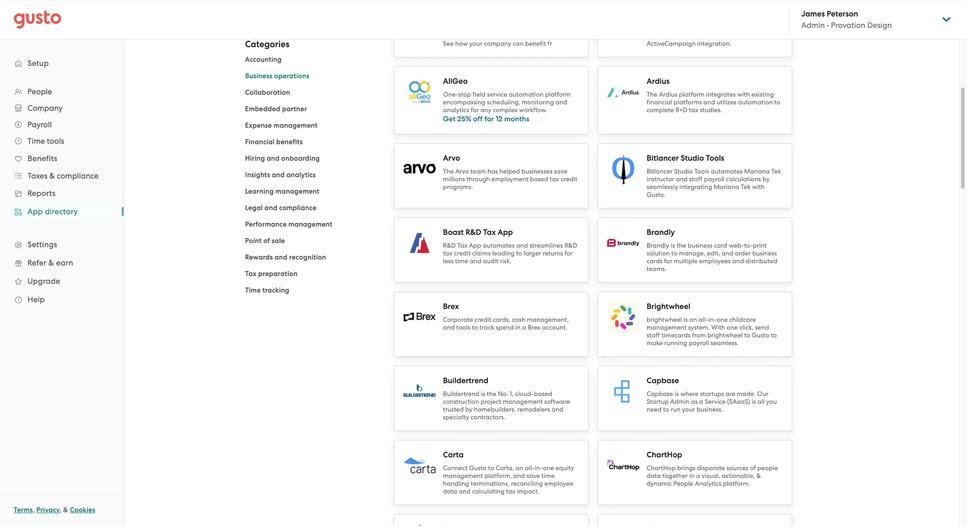 Task type: vqa. For each thing, say whether or not it's contained in the screenshot.
SEE YOUR IRS AND STATE FORMS HERE. WE AUTOMATICALLY FILL AND FILE THEM FOR YOU WHEN THEY'RE DUE SO YOU'RE ALWAYS COVERED.
no



Task type: locate. For each thing, give the bounding box(es) containing it.
is inside buildertrend buildertrend is the no. 1, cloud-based construction project management software trusted by homebuilders, remodelers and specialty contractors.
[[481, 390, 485, 397]]

to inside carta connect gusto to carta, an all-in-one equity management platform, and save time handling terminations, reconciling employee data and calculating tax impact.
[[488, 464, 494, 471]]

charthop
[[647, 450, 683, 459], [647, 464, 676, 471]]

0 vertical spatial in-
[[709, 316, 717, 323]]

analytics down encompassing on the top of the page
[[443, 106, 469, 114]]

payroll up integrating
[[704, 175, 725, 182]]

tax up claims
[[483, 227, 496, 237]]

0 horizontal spatial people
[[27, 87, 52, 96]]

gusto inside activecampaign is a cloud software platform for small-to-mid-sized businesses. see how your company can benefit from the gusto and activecampaign integration.
[[752, 32, 769, 39]]

0 vertical spatial tax
[[483, 227, 496, 237]]

to- inside activecampaign is a cloud software platform for small-to-mid-sized businesses. see how your company can benefit from the gusto and activecampaign integration.
[[675, 24, 684, 32]]

refer & earn
[[27, 258, 73, 267]]

the
[[647, 91, 658, 98], [443, 167, 454, 175]]

businesses right helped at the right top of page
[[522, 167, 553, 175]]

0 horizontal spatial business
[[688, 242, 713, 249]]

0 horizontal spatial see
[[443, 40, 454, 47]]

insights
[[245, 171, 270, 179]]

company down performance
[[484, 40, 512, 47]]

1 brandly from the top
[[647, 227, 675, 237]]

tax inside carta connect gusto to carta, an all-in-one equity management platform, and save time handling terminations, reconciling employee data and calculating tax impact.
[[506, 487, 516, 495]]

0 horizontal spatial brex
[[443, 302, 459, 311]]

company inside accelo transforms the way professional service businesses manage client work to improve their performance and profitability. see how your company can benefit fr
[[484, 40, 512, 47]]

brex down management,
[[528, 324, 541, 331]]

activecampaign down the small-
[[647, 40, 696, 47]]

the up manage
[[497, 16, 507, 24]]

performance management link
[[245, 220, 333, 228]]

1 horizontal spatial see
[[748, 24, 759, 32]]

0 vertical spatial brex
[[443, 302, 459, 311]]

0 horizontal spatial platform
[[545, 91, 571, 98]]

1 activecampaign from the top
[[647, 16, 696, 24]]

1 vertical spatial from
[[692, 331, 706, 339]]

1 vertical spatial service
[[487, 91, 508, 98]]

1 vertical spatial with
[[753, 183, 765, 190]]

improve
[[443, 32, 467, 39]]

tools down corporate
[[457, 324, 471, 331]]

analytics down onboarding
[[287, 171, 316, 179]]

mid-
[[684, 24, 697, 32]]

one left the equity on the right bottom of page
[[543, 464, 554, 471]]

months
[[504, 114, 530, 123]]

benefit left fr
[[525, 40, 546, 47]]

streamlines
[[530, 242, 563, 249]]

capbase capbase is where startups are made. our startup admin as a service (saaas) is all you need to run your business.
[[647, 376, 777, 413]]

time inside carta connect gusto to carta, an all-in-one equity management platform, and save time handling terminations, reconciling employee data and calculating tax impact.
[[542, 472, 555, 479]]

charthop up dynamic
[[647, 464, 676, 471]]

list containing accounting
[[245, 54, 381, 296]]

can down mid-
[[690, 32, 701, 39]]

0 horizontal spatial software
[[545, 398, 570, 405]]

the
[[497, 16, 507, 24], [741, 32, 750, 39], [677, 242, 687, 249], [487, 390, 497, 397]]

0 vertical spatial data
[[647, 472, 661, 479]]

tax up less
[[443, 249, 453, 257]]

in down cash
[[516, 324, 521, 331]]

credit inside boast r&d tax app r&d tax app automates and streamlines r&d tax credit claims leading to larger returns for less time and audit risk.
[[454, 249, 471, 257]]

time inside boast r&d tax app r&d tax app automates and streamlines r&d tax credit claims leading to larger returns for less time and audit risk.
[[455, 257, 468, 264]]

all- up system.
[[699, 316, 709, 323]]

any
[[481, 106, 492, 114]]

the inside activecampaign is a cloud software platform for small-to-mid-sized businesses. see how your company can benefit from the gusto and activecampaign integration.
[[741, 32, 750, 39]]

0 vertical spatial staff
[[690, 175, 703, 182]]

1 vertical spatial see
[[443, 40, 454, 47]]

our
[[758, 390, 769, 397]]

by right calculations on the right of page
[[763, 175, 770, 182]]

1 buildertrend from the top
[[443, 376, 489, 385]]

send
[[755, 324, 770, 331]]

2 charthop from the top
[[647, 464, 676, 471]]

service
[[443, 24, 463, 32], [487, 91, 508, 98]]

fr
[[548, 40, 552, 47]]

a up analytics
[[697, 472, 701, 479]]

1 horizontal spatial people
[[674, 480, 694, 487]]

1 horizontal spatial credit
[[475, 316, 492, 323]]

people inside dropdown button
[[27, 87, 52, 96]]

25%
[[457, 114, 472, 123]]

business
[[245, 72, 273, 80]]

1 vertical spatial company
[[484, 40, 512, 47]]

0 horizontal spatial company
[[484, 40, 512, 47]]

analytics inside allgeo one-stop field service automation platform encompassing scheduling, monitoring and analytics for any complex workflow. get 25% off for 12 months
[[443, 106, 469, 114]]

is up multiple
[[671, 242, 675, 249]]

1 horizontal spatial with
[[753, 183, 765, 190]]

expense
[[245, 121, 272, 130]]

admin up run
[[671, 398, 690, 405]]

& down people
[[757, 472, 761, 479]]

0 vertical spatial compliance
[[57, 171, 99, 180]]

mariana down calculations on the right of page
[[714, 183, 740, 190]]

0 vertical spatial brandly
[[647, 227, 675, 237]]

0 horizontal spatial admin
[[671, 398, 690, 405]]

an
[[690, 316, 697, 323], [516, 464, 524, 471]]

homebuilders,
[[474, 405, 516, 413]]

benefit inside accelo transforms the way professional service businesses manage client work to improve their performance and profitability. see how your company can benefit fr
[[525, 40, 546, 47]]

1 vertical spatial gusto
[[752, 331, 770, 339]]

time down payroll
[[27, 136, 45, 146]]

1 , from the left
[[33, 506, 35, 514]]

cloud
[[709, 16, 725, 24]]

brandly
[[647, 227, 675, 237], [647, 242, 670, 249]]

1 horizontal spatial all-
[[699, 316, 709, 323]]

0 vertical spatial payroll
[[704, 175, 725, 182]]

& right taxes
[[49, 171, 55, 180]]

time
[[455, 257, 468, 264], [542, 472, 555, 479]]

complete
[[647, 106, 674, 114]]

in down brings
[[690, 472, 695, 479]]

people down together
[[674, 480, 694, 487]]

compliance up performance management link
[[279, 204, 317, 212]]

to- up order
[[745, 242, 753, 249]]

0 horizontal spatial with
[[738, 91, 750, 98]]

the up financial
[[647, 91, 658, 98]]

compliance down benefits "link" on the top left of the page
[[57, 171, 99, 180]]

to inside boast r&d tax app r&d tax app automates and streamlines r&d tax credit claims leading to larger returns for less time and audit risk.
[[516, 249, 522, 257]]

the for ardius
[[647, 91, 658, 98]]

team
[[471, 167, 486, 175]]

credit inside the brex corporate credit cards, cash management, and tools to track spend in a brex account.
[[475, 316, 492, 323]]

payroll down system.
[[689, 339, 709, 346]]

to inside capbase capbase is where startups are made. our startup admin as a service (saaas) is all you need to run your business.
[[664, 405, 670, 413]]

staff inside bitlancer studio tools bitlancer studio tools automates mariana tek instructor and staff payroll calculations by seamlessly integrating mariana tek with gusto.
[[690, 175, 703, 182]]

compliance inside taxes & compliance dropdown button
[[57, 171, 99, 180]]

0 vertical spatial how
[[760, 24, 773, 32]]

data down handling
[[443, 487, 457, 495]]

tools inside dropdown button
[[47, 136, 64, 146]]

manage,
[[679, 249, 706, 257]]

in- inside brightwheel brightwheel is an all-in-one childcare management system. with one click, send staff timecards from brightwheel to gusto to make running payroll seamless.
[[709, 316, 717, 323]]

can inside activecampaign is a cloud software platform for small-to-mid-sized businesses. see how your company can benefit from the gusto and activecampaign integration.
[[690, 32, 701, 39]]

for inside boast r&d tax app r&d tax app automates and streamlines r&d tax credit claims leading to larger returns for less time and audit risk.
[[565, 249, 573, 257]]

clickup logo image
[[404, 524, 436, 526]]

all- inside brightwheel brightwheel is an all-in-one childcare management system. with one click, send staff timecards from brightwheel to gusto to make running payroll seamless.
[[699, 316, 709, 323]]

see down improve
[[443, 40, 454, 47]]

boast r&d tax app logo image
[[404, 227, 436, 259]]

1 vertical spatial all-
[[525, 464, 535, 471]]

r&d
[[466, 227, 482, 237], [443, 242, 456, 249], [565, 242, 578, 249]]

, left 'privacy'
[[33, 506, 35, 514]]

with
[[712, 324, 726, 331]]

r&d right "boast"
[[466, 227, 482, 237]]

tax down rewards
[[245, 270, 257, 278]]

0 vertical spatial automates
[[711, 167, 743, 175]]

to- left sized
[[675, 24, 684, 32]]

0 vertical spatial see
[[748, 24, 759, 32]]

of
[[263, 237, 270, 245], [750, 464, 756, 471]]

based inside buildertrend buildertrend is the no. 1, cloud-based construction project management software trusted by homebuilders, remodelers and specialty contractors.
[[534, 390, 553, 397]]

corporate
[[443, 316, 473, 323]]

for right the returns
[[565, 249, 573, 257]]

business up 'manage,'
[[688, 242, 713, 249]]

1 horizontal spatial mariana
[[745, 167, 770, 175]]

running
[[665, 339, 688, 346]]

service up scheduling,
[[487, 91, 508, 98]]

admin down james
[[802, 21, 825, 30]]

taxes
[[27, 171, 47, 180]]

0 vertical spatial company
[[662, 32, 689, 39]]

1 vertical spatial tek
[[741, 183, 751, 190]]

onboarding
[[281, 154, 320, 163]]

2 bitlancer from the top
[[647, 167, 673, 175]]

1 vertical spatial one
[[727, 324, 738, 331]]

with left existing in the top of the page
[[738, 91, 750, 98]]

businesses
[[465, 24, 496, 32], [522, 167, 553, 175]]

1 horizontal spatial to-
[[745, 242, 753, 249]]

1 horizontal spatial ,
[[60, 506, 62, 514]]

software inside buildertrend buildertrend is the no. 1, cloud-based construction project management software trusted by homebuilders, remodelers and specialty contractors.
[[545, 398, 570, 405]]

to inside accelo transforms the way professional service businesses manage client work to improve their performance and profitability. see how your company can benefit fr
[[557, 24, 563, 32]]

1 vertical spatial charthop
[[647, 464, 676, 471]]

based up remodelers
[[534, 390, 553, 397]]

charthop up together
[[647, 450, 683, 459]]

hiring
[[245, 154, 265, 163]]

web-
[[729, 242, 745, 249]]

charthop charthop brings disparate sources of people data together in a visual, actionable, & dynamic people analytics platform.
[[647, 450, 778, 487]]

automates up leading
[[483, 242, 515, 249]]

the inside arvo the arvo team has helped businesses save millions through employment based tax credit programs.
[[443, 167, 454, 175]]

an inside carta connect gusto to carta, an all-in-one equity management platform, and save time handling terminations, reconciling employee data and calculating tax impact.
[[516, 464, 524, 471]]

0 vertical spatial business
[[688, 242, 713, 249]]

tax right employment
[[550, 175, 560, 182]]

1 horizontal spatial software
[[727, 16, 752, 24]]

data
[[647, 472, 661, 479], [443, 487, 457, 495]]

1 vertical spatial bitlancer
[[647, 167, 673, 175]]

app
[[27, 207, 43, 216], [498, 227, 513, 237], [469, 242, 481, 249]]

and inside activecampaign is a cloud software platform for small-to-mid-sized businesses. see how your company can benefit from the gusto and activecampaign integration.
[[771, 32, 783, 39]]

0 horizontal spatial benefit
[[525, 40, 546, 47]]

legal and compliance
[[245, 204, 317, 212]]

hiring and onboarding
[[245, 154, 320, 163]]

activecampaign is a cloud software platform for small-to-mid-sized businesses. see how your company can benefit from the gusto and activecampaign integration. button
[[598, 0, 793, 57]]

list
[[245, 54, 381, 296], [0, 83, 124, 309]]

company down the small-
[[662, 32, 689, 39]]

automates up calculations on the right of page
[[711, 167, 743, 175]]

is left all on the bottom right of the page
[[752, 398, 756, 405]]

1 horizontal spatial an
[[690, 316, 697, 323]]

expense management
[[245, 121, 318, 130]]

staff up make
[[647, 331, 660, 339]]

r&d right 'streamlines'
[[565, 242, 578, 249]]

integrating
[[680, 183, 713, 190]]

tax inside ardius the ardius platform integrates with existing financial platforms and utilizes automation to complete r+d tax studies.
[[689, 106, 699, 114]]

how inside accelo transforms the way professional service businesses manage client work to improve their performance and profitability. see how your company can benefit fr
[[455, 40, 468, 47]]

company button
[[9, 100, 114, 116]]

cards
[[647, 257, 663, 264]]

automation
[[509, 91, 544, 98], [738, 98, 773, 106]]

save inside arvo the arvo team has helped businesses save millions through employment based tax credit programs.
[[554, 167, 568, 175]]

to inside ardius the ardius platform integrates with existing financial platforms and utilizes automation to complete r+d tax studies.
[[775, 98, 781, 106]]

tools down the payroll dropdown button
[[47, 136, 64, 146]]

0 vertical spatial all-
[[699, 316, 709, 323]]

the up millions
[[443, 167, 454, 175]]

an inside brightwheel brightwheel is an all-in-one childcare management system. with one click, send staff timecards from brightwheel to gusto to make running payroll seamless.
[[690, 316, 697, 323]]

1 vertical spatial people
[[674, 480, 694, 487]]

0 horizontal spatial list
[[0, 83, 124, 309]]

allgeo one-stop field service automation platform encompassing scheduling, monitoring and analytics for any complex workflow. get 25% off for 12 months
[[443, 76, 571, 123]]

admin inside james peterson admin • provation design
[[802, 21, 825, 30]]

1 vertical spatial payroll
[[689, 339, 709, 346]]

is for brandly
[[671, 242, 675, 249]]

0 vertical spatial your
[[647, 32, 660, 39]]

encompassing
[[443, 98, 486, 106]]

from
[[725, 32, 739, 39], [692, 331, 706, 339]]

tax
[[689, 106, 699, 114], [550, 175, 560, 182], [443, 249, 453, 257], [506, 487, 516, 495]]

a inside the brex corporate credit cards, cash management, and tools to track spend in a brex account.
[[523, 324, 526, 331]]

payroll
[[27, 120, 52, 129]]

1 horizontal spatial tax
[[458, 242, 468, 249]]

brex up corporate
[[443, 302, 459, 311]]

0 vertical spatial software
[[727, 16, 752, 24]]

is for brightwheel
[[684, 316, 688, 323]]

tek
[[772, 167, 782, 175], [741, 183, 751, 190]]

compliance for taxes & compliance
[[57, 171, 99, 180]]

businesses for accelo
[[465, 24, 496, 32]]

software up "businesses."
[[727, 16, 752, 24]]

0 horizontal spatial in-
[[535, 464, 543, 471]]

cash
[[512, 316, 526, 323]]

tools
[[47, 136, 64, 146], [457, 324, 471, 331]]

1 horizontal spatial admin
[[802, 21, 825, 30]]

businesses inside accelo transforms the way professional service businesses manage client work to improve their performance and profitability. see how your company can benefit fr
[[465, 24, 496, 32]]

1 vertical spatial to-
[[745, 242, 753, 249]]

automation up monitoring
[[509, 91, 544, 98]]

platform.
[[723, 480, 751, 487]]

of left the sale
[[263, 237, 270, 245]]

refer
[[27, 258, 46, 267]]

to inside brandly brandly is the business card web-to-print solution to manage, edit, and order business cards for multiple employees and distributed teams.
[[672, 249, 678, 257]]

studies.
[[700, 106, 723, 114]]

1 vertical spatial data
[[443, 487, 457, 495]]

r+d
[[676, 106, 688, 114]]

one down the childcare
[[727, 324, 738, 331]]

time tools
[[27, 136, 64, 146]]

1 vertical spatial business
[[753, 249, 777, 257]]

the up project
[[487, 390, 497, 397]]

1 horizontal spatial benefit
[[703, 32, 724, 39]]

1 horizontal spatial businesses
[[522, 167, 553, 175]]

seamless.
[[711, 339, 739, 346]]

by down construction
[[466, 405, 473, 413]]

automation down existing in the top of the page
[[738, 98, 773, 106]]

point of sale
[[245, 237, 285, 245]]

r&d down "boast"
[[443, 242, 456, 249]]

, left cookies
[[60, 506, 62, 514]]

app up claims
[[469, 242, 481, 249]]

0 vertical spatial credit
[[561, 175, 578, 182]]

gusto.
[[647, 191, 666, 198]]

payroll inside bitlancer studio tools bitlancer studio tools automates mariana tek instructor and staff payroll calculations by seamlessly integrating mariana tek with gusto.
[[704, 175, 725, 182]]

1 horizontal spatial brex
[[528, 324, 541, 331]]

0 horizontal spatial time
[[455, 257, 468, 264]]

in- up reconciling
[[535, 464, 543, 471]]

0 vertical spatial time
[[455, 257, 468, 264]]

1 charthop from the top
[[647, 450, 683, 459]]

0 horizontal spatial all-
[[525, 464, 535, 471]]

see inside activecampaign is a cloud software platform for small-to-mid-sized businesses. see how your company can benefit from the gusto and activecampaign integration.
[[748, 24, 759, 32]]

you
[[767, 398, 777, 405]]

one up with
[[717, 316, 728, 323]]

for inside activecampaign is a cloud software platform for small-to-mid-sized businesses. see how your company can benefit from the gusto and activecampaign integration.
[[647, 24, 655, 32]]

businesses down transforms
[[465, 24, 496, 32]]

all- up reconciling
[[525, 464, 535, 471]]

0 vertical spatial tek
[[772, 167, 782, 175]]

0 horizontal spatial staff
[[647, 331, 660, 339]]

payroll inside brightwheel brightwheel is an all-in-one childcare management system. with one click, send staff timecards from brightwheel to gusto to make running payroll seamless.
[[689, 339, 709, 346]]

staff
[[690, 175, 703, 182], [647, 331, 660, 339]]

as
[[691, 398, 698, 405]]

staff up integrating
[[690, 175, 703, 182]]

1 vertical spatial brex
[[528, 324, 541, 331]]

2 horizontal spatial tax
[[483, 227, 496, 237]]

point of sale link
[[245, 237, 285, 245]]

1 vertical spatial buildertrend
[[443, 390, 480, 397]]

of inside the charthop charthop brings disparate sources of people data together in a visual, actionable, & dynamic people analytics platform.
[[750, 464, 756, 471]]

admin inside capbase capbase is where startups are made. our startup admin as a service (saaas) is all you need to run your business.
[[671, 398, 690, 405]]

management up legal and compliance
[[276, 187, 320, 196]]

0 vertical spatial service
[[443, 24, 463, 32]]

management up timecards
[[647, 324, 687, 331]]

an up system.
[[690, 316, 697, 323]]

is inside brandly brandly is the business card web-to-print solution to manage, edit, and order business cards for multiple employees and distributed teams.
[[671, 242, 675, 249]]

data inside carta connect gusto to carta, an all-in-one equity management platform, and save time handling terminations, reconciling employee data and calculating tax impact.
[[443, 487, 457, 495]]

is for capbase
[[675, 390, 679, 397]]

with inside bitlancer studio tools bitlancer studio tools automates mariana tek instructor and staff payroll calculations by seamlessly integrating mariana tek with gusto.
[[753, 183, 765, 190]]

0 vertical spatial to-
[[675, 24, 684, 32]]

payroll
[[704, 175, 725, 182], [689, 339, 709, 346]]

people up company
[[27, 87, 52, 96]]

& inside dropdown button
[[49, 171, 55, 180]]

tracking
[[263, 286, 289, 294]]

the down "businesses."
[[741, 32, 750, 39]]

0 horizontal spatial how
[[455, 40, 468, 47]]

see right "businesses."
[[748, 24, 759, 32]]

1 horizontal spatial automates
[[711, 167, 743, 175]]

0 horizontal spatial businesses
[[465, 24, 496, 32]]

the inside ardius the ardius platform integrates with existing financial platforms and utilizes automation to complete r+d tax studies.
[[647, 91, 658, 98]]

with down calculations on the right of page
[[753, 183, 765, 190]]

0 vertical spatial time
[[27, 136, 45, 146]]

2 horizontal spatial credit
[[561, 175, 578, 182]]

from down "businesses."
[[725, 32, 739, 39]]

terms
[[14, 506, 33, 514]]

from down system.
[[692, 331, 706, 339]]

privacy
[[36, 506, 60, 514]]

1 horizontal spatial service
[[487, 91, 508, 98]]

your down as
[[682, 405, 695, 413]]

financial
[[647, 98, 672, 106]]

0 vertical spatial people
[[27, 87, 52, 96]]

automation inside ardius the ardius platform integrates with existing financial platforms and utilizes automation to complete r+d tax studies.
[[738, 98, 773, 106]]

employment
[[492, 175, 529, 182]]

1 horizontal spatial can
[[690, 32, 701, 39]]

boast r&d tax app r&d tax app automates and streamlines r&d tax credit claims leading to larger returns for less time and audit risk.
[[443, 227, 578, 264]]

2 vertical spatial credit
[[475, 316, 492, 323]]

businesses inside arvo the arvo team has helped businesses save millions through employment based tax credit programs.
[[522, 167, 553, 175]]

1 vertical spatial automation
[[738, 98, 773, 106]]

0 vertical spatial charthop
[[647, 450, 683, 459]]

risk.
[[500, 257, 512, 264]]

activecampaign up the small-
[[647, 16, 696, 24]]

the up 'manage,'
[[677, 242, 687, 249]]

of left people
[[750, 464, 756, 471]]

software inside activecampaign is a cloud software platform for small-to-mid-sized businesses. see how your company can benefit from the gusto and activecampaign integration.
[[727, 16, 752, 24]]

2 horizontal spatial platform
[[754, 16, 780, 24]]

0 horizontal spatial mariana
[[714, 183, 740, 190]]

is inside activecampaign is a cloud software platform for small-to-mid-sized businesses. see how your company can benefit from the gusto and activecampaign integration.
[[698, 16, 702, 24]]

2 vertical spatial app
[[469, 242, 481, 249]]

way
[[508, 16, 520, 24]]

save
[[554, 167, 568, 175], [527, 472, 540, 479]]

their
[[469, 32, 482, 39]]

your down their
[[470, 40, 483, 47]]

is left where
[[675, 390, 679, 397]]

is inside brightwheel brightwheel is an all-in-one childcare management system. with one click, send staff timecards from brightwheel to gusto to make running payroll seamless.
[[684, 316, 688, 323]]

tax preparation link
[[245, 270, 298, 278]]

how right "businesses."
[[760, 24, 773, 32]]

1 horizontal spatial automation
[[738, 98, 773, 106]]

0 vertical spatial benefit
[[703, 32, 724, 39]]

1 vertical spatial benefit
[[525, 40, 546, 47]]

gusto inside carta connect gusto to carta, an all-in-one equity management platform, and save time handling terminations, reconciling employee data and calculating tax impact.
[[469, 464, 487, 471]]

and inside allgeo one-stop field service automation platform encompassing scheduling, monitoring and analytics for any complex workflow. get 25% off for 12 months
[[556, 98, 568, 106]]

1 horizontal spatial time
[[542, 472, 555, 479]]

tax down platforms
[[689, 106, 699, 114]]

is up sized
[[698, 16, 702, 24]]

tax left impact.
[[506, 487, 516, 495]]

time left tracking
[[245, 286, 261, 294]]

from inside brightwheel brightwheel is an all-in-one childcare management system. with one click, send staff timecards from brightwheel to gusto to make running payroll seamless.
[[692, 331, 706, 339]]

how down improve
[[455, 40, 468, 47]]

for down 'solution'
[[664, 257, 673, 264]]

help
[[27, 295, 45, 304]]

tax down "boast"
[[458, 242, 468, 249]]

1 horizontal spatial company
[[662, 32, 689, 39]]

compliance
[[57, 171, 99, 180], [279, 204, 317, 212]]

& left cookies 'button'
[[63, 506, 68, 514]]

click,
[[740, 324, 754, 331]]

brightwheel up seamless.
[[708, 331, 743, 339]]

0 vertical spatial with
[[738, 91, 750, 98]]

brightwheel down brightwheel
[[647, 316, 682, 323]]

allgeo
[[443, 76, 468, 86]]

seamlessly
[[647, 183, 678, 190]]

1 horizontal spatial how
[[760, 24, 773, 32]]

management up handling
[[443, 472, 483, 479]]

0 horizontal spatial app
[[27, 207, 43, 216]]

0 horizontal spatial an
[[516, 464, 524, 471]]



Task type: describe. For each thing, give the bounding box(es) containing it.
tax inside boast r&d tax app r&d tax app automates and streamlines r&d tax credit claims leading to larger returns for less time and audit risk.
[[443, 249, 453, 257]]

0 vertical spatial tools
[[706, 153, 725, 163]]

allgeo logo image
[[404, 76, 436, 108]]

automation inside allgeo one-stop field service automation platform encompassing scheduling, monitoring and analytics for any complex workflow. get 25% off for 12 months
[[509, 91, 544, 98]]

accelo transforms the way professional service businesses manage client work to improve their performance and profitability. see how your company can benefit fr
[[443, 16, 572, 47]]

management,
[[527, 316, 569, 323]]

track
[[480, 324, 494, 331]]

arvo logo image
[[404, 164, 436, 173]]

handling
[[443, 480, 470, 487]]

need
[[647, 405, 662, 413]]

1 vertical spatial mariana
[[714, 183, 740, 190]]

is for buildertrend
[[481, 390, 485, 397]]

and inside the brex corporate credit cards, cash management, and tools to track spend in a brex account.
[[443, 324, 455, 331]]

1 horizontal spatial tek
[[772, 167, 782, 175]]

list containing people
[[0, 83, 124, 309]]

solution
[[647, 249, 670, 257]]

from inside activecampaign is a cloud software platform for small-to-mid-sized businesses. see how your company can benefit from the gusto and activecampaign integration.
[[725, 32, 739, 39]]

bitlancer studio tools bitlancer studio tools automates mariana tek instructor and staff payroll calculations by seamlessly integrating mariana tek with gusto.
[[647, 153, 782, 198]]

management inside carta connect gusto to carta, an all-in-one equity management platform, and save time handling terminations, reconciling employee data and calculating tax impact.
[[443, 472, 483, 479]]

people button
[[9, 83, 114, 100]]

compliance for legal and compliance
[[279, 204, 317, 212]]

1 horizontal spatial app
[[469, 242, 481, 249]]

brandly logo image
[[608, 239, 640, 247]]

reconciling
[[511, 480, 543, 487]]

carta
[[443, 450, 464, 459]]

1 bitlancer from the top
[[647, 153, 679, 163]]

cookies button
[[70, 505, 95, 516]]

benefits
[[27, 154, 57, 163]]

12
[[496, 114, 503, 123]]

actionable,
[[722, 472, 755, 479]]

reports link
[[9, 185, 114, 201]]

tax inside arvo the arvo team has helped businesses save millions through employment based tax credit programs.
[[550, 175, 560, 182]]

staff inside brightwheel brightwheel is an all-in-one childcare management system. with one click, send staff timecards from brightwheel to gusto to make running payroll seamless.
[[647, 331, 660, 339]]

brightwheel logo image
[[608, 301, 640, 333]]

platform inside ardius the ardius platform integrates with existing financial platforms and utilizes automation to complete r+d tax studies.
[[679, 91, 705, 98]]

brex corporate credit cards, cash management, and tools to track spend in a brex account.
[[443, 302, 569, 331]]

0 horizontal spatial brightwheel
[[647, 316, 682, 323]]

0 vertical spatial one
[[717, 316, 728, 323]]

directory
[[45, 207, 78, 216]]

larger
[[524, 249, 541, 257]]

for down any
[[485, 114, 494, 123]]

spend
[[496, 324, 514, 331]]

one-
[[443, 91, 459, 98]]

0 horizontal spatial tek
[[741, 183, 751, 190]]

automates inside boast r&d tax app r&d tax app automates and streamlines r&d tax credit claims leading to larger returns for less time and audit risk.
[[483, 242, 515, 249]]

app inside list
[[27, 207, 43, 216]]

company inside activecampaign is a cloud software platform for small-to-mid-sized businesses. see how your company can benefit from the gusto and activecampaign integration.
[[662, 32, 689, 39]]

design
[[868, 21, 893, 30]]

and inside accelo transforms the way professional service businesses manage client work to improve their performance and profitability. see how your company can benefit fr
[[523, 32, 535, 39]]

brex logo image
[[404, 313, 436, 321]]

cards,
[[493, 316, 511, 323]]

remodelers
[[518, 405, 550, 413]]

1 horizontal spatial r&d
[[466, 227, 482, 237]]

(saaas)
[[728, 398, 751, 405]]

employees
[[700, 257, 731, 264]]

and inside bitlancer studio tools bitlancer studio tools automates mariana tek instructor and staff payroll calculations by seamlessly integrating mariana tek with gusto.
[[676, 175, 688, 182]]

2 activecampaign from the top
[[647, 40, 696, 47]]

bitlancer studio tools logo image
[[608, 153, 640, 185]]

based inside arvo the arvo team has helped businesses save millions through employment based tax credit programs.
[[530, 175, 549, 182]]

embedded partner link
[[245, 105, 307, 113]]

by inside bitlancer studio tools bitlancer studio tools automates mariana tek instructor and staff payroll calculations by seamlessly integrating mariana tek with gusto.
[[763, 175, 770, 182]]

to- inside brandly brandly is the business card web-to-print solution to manage, edit, and order business cards for multiple employees and distributed teams.
[[745, 242, 753, 249]]

taxes & compliance button
[[9, 168, 114, 184]]

to inside the brex corporate credit cards, cash management, and tools to track spend in a brex account.
[[472, 324, 478, 331]]

sale
[[272, 237, 285, 245]]

insights and analytics link
[[245, 171, 316, 179]]

people
[[758, 464, 778, 471]]

& inside the charthop charthop brings disparate sources of people data together in a visual, actionable, & dynamic people analytics platform.
[[757, 472, 761, 479]]

0 vertical spatial arvo
[[443, 153, 460, 163]]

service inside accelo transforms the way professional service businesses manage client work to improve their performance and profitability. see how your company can benefit fr
[[443, 24, 463, 32]]

2 capbase from the top
[[647, 390, 673, 397]]

multiple
[[674, 257, 698, 264]]

0 vertical spatial ardius
[[647, 76, 670, 86]]

project
[[481, 398, 501, 405]]

people inside the charthop charthop brings disparate sources of people data together in a visual, actionable, & dynamic people analytics platform.
[[674, 480, 694, 487]]

buildertrend logo image
[[404, 375, 436, 407]]

business.
[[697, 405, 723, 413]]

tax preparation
[[245, 270, 298, 278]]

settings link
[[9, 236, 114, 253]]

taxes & compliance
[[27, 171, 99, 180]]

tools inside the brex corporate credit cards, cash management, and tools to track spend in a brex account.
[[457, 324, 471, 331]]

a inside capbase capbase is where startups are made. our startup admin as a service (saaas) is all you need to run your business.
[[700, 398, 703, 405]]

platform inside allgeo one-stop field service automation platform encompassing scheduling, monitoring and analytics for any complex workflow. get 25% off for 12 months
[[545, 91, 571, 98]]

how inside activecampaign is a cloud software platform for small-to-mid-sized businesses. see how your company can benefit from the gusto and activecampaign integration.
[[760, 24, 773, 32]]

categories
[[245, 39, 290, 49]]

and inside buildertrend buildertrend is the no. 1, cloud-based construction project management software trusted by homebuilders, remodelers and specialty contractors.
[[552, 405, 564, 413]]

can inside accelo transforms the way professional service businesses manage client work to improve their performance and profitability. see how your company can benefit fr
[[513, 40, 524, 47]]

1 horizontal spatial brightwheel
[[708, 331, 743, 339]]

field
[[473, 91, 486, 98]]

credit inside arvo the arvo team has helped businesses save millions through employment based tax credit programs.
[[561, 175, 578, 182]]

sized
[[697, 24, 712, 32]]

data inside the charthop charthop brings disparate sources of people data together in a visual, actionable, & dynamic people analytics platform.
[[647, 472, 661, 479]]

the inside accelo transforms the way professional service businesses manage client work to improve their performance and profitability. see how your company can benefit fr
[[497, 16, 507, 24]]

the inside buildertrend buildertrend is the no. 1, cloud-based construction project management software trusted by homebuilders, remodelers and specialty contractors.
[[487, 390, 497, 397]]

in inside the charthop charthop brings disparate sources of people data together in a visual, actionable, & dynamic people analytics platform.
[[690, 472, 695, 479]]

no.
[[498, 390, 508, 397]]

carta connect gusto to carta, an all-in-one equity management platform, and save time handling terminations, reconciling employee data and calculating tax impact.
[[443, 450, 574, 495]]

businesses for arvo
[[522, 167, 553, 175]]

a inside the charthop charthop brings disparate sources of people data together in a visual, actionable, & dynamic people analytics platform.
[[697, 472, 701, 479]]

and inside ardius the ardius platform integrates with existing financial platforms and utilizes automation to complete r+d tax studies.
[[704, 98, 716, 106]]

point
[[245, 237, 262, 245]]

in inside the brex corporate credit cards, cash management, and tools to track spend in a brex account.
[[516, 324, 521, 331]]

peterson
[[827, 9, 859, 19]]

your inside capbase capbase is where startups are made. our startup admin as a service (saaas) is all you need to run your business.
[[682, 405, 695, 413]]

0 horizontal spatial r&d
[[443, 242, 456, 249]]

where
[[681, 390, 699, 397]]

collaboration link
[[245, 88, 290, 97]]

capbase logo image
[[608, 375, 640, 407]]

refer & earn link
[[9, 255, 114, 271]]

professional
[[522, 16, 558, 24]]

account.
[[542, 324, 568, 331]]

workflow.
[[519, 106, 548, 114]]

terminations,
[[471, 480, 510, 487]]

buildertrend buildertrend is the no. 1, cloud-based construction project management software trusted by homebuilders, remodelers and specialty contractors.
[[443, 376, 570, 421]]

1 vertical spatial ardius
[[659, 91, 678, 98]]

gusto inside brightwheel brightwheel is an all-in-one childcare management system. with one click, send staff timecards from brightwheel to gusto to make running payroll seamless.
[[752, 331, 770, 339]]

1 capbase from the top
[[647, 376, 679, 385]]

existing
[[752, 91, 774, 98]]

helped
[[500, 167, 520, 175]]

see inside accelo transforms the way professional service businesses manage client work to improve their performance and profitability. see how your company can benefit fr
[[443, 40, 454, 47]]

1 vertical spatial arvo
[[456, 167, 469, 175]]

embedded partner
[[245, 105, 307, 113]]

ardius logo image
[[608, 87, 640, 97]]

1 vertical spatial tools
[[695, 167, 710, 175]]

automates inside bitlancer studio tools bitlancer studio tools automates mariana tek instructor and staff payroll calculations by seamlessly integrating mariana tek with gusto.
[[711, 167, 743, 175]]

service inside allgeo one-stop field service automation platform encompassing scheduling, monitoring and analytics for any complex workflow. get 25% off for 12 months
[[487, 91, 508, 98]]

the for arvo
[[443, 167, 454, 175]]

time for time tracking
[[245, 286, 261, 294]]

boast
[[443, 227, 464, 237]]

insights and analytics
[[245, 171, 316, 179]]

time for time tools
[[27, 136, 45, 146]]

system.
[[689, 324, 710, 331]]

partner
[[282, 105, 307, 113]]

childcare
[[730, 316, 756, 323]]

time tracking
[[245, 286, 289, 294]]

charthop logo image
[[608, 460, 640, 471]]

carta logo image
[[404, 458, 436, 473]]

by inside buildertrend buildertrend is the no. 1, cloud-based construction project management software trusted by homebuilders, remodelers and specialty contractors.
[[466, 405, 473, 413]]

startup
[[647, 398, 669, 405]]

2 horizontal spatial r&d
[[565, 242, 578, 249]]

gusto navigation element
[[0, 39, 124, 323]]

0 vertical spatial studio
[[681, 153, 704, 163]]

equity
[[556, 464, 574, 471]]

learning management
[[245, 187, 320, 196]]

rewards and recognition
[[245, 253, 326, 261]]

the inside brandly brandly is the business card web-to-print solution to manage, edit, and order business cards for multiple employees and distributed teams.
[[677, 242, 687, 249]]

one inside carta connect gusto to carta, an all-in-one equity management platform, and save time handling terminations, reconciling employee data and calculating tax impact.
[[543, 464, 554, 471]]

1 vertical spatial studio
[[675, 167, 693, 175]]

timecards
[[662, 331, 691, 339]]

platform inside activecampaign is a cloud software platform for small-to-mid-sized businesses. see how your company can benefit from the gusto and activecampaign integration.
[[754, 16, 780, 24]]

james peterson admin • provation design
[[802, 9, 893, 30]]

expense management link
[[245, 121, 318, 130]]

save inside carta connect gusto to carta, an all-in-one equity management platform, and save time handling terminations, reconciling employee data and calculating tax impact.
[[527, 472, 540, 479]]

management inside buildertrend buildertrend is the no. 1, cloud-based construction project management software trusted by homebuilders, remodelers and specialty contractors.
[[503, 398, 543, 405]]

all- inside carta connect gusto to carta, an all-in-one equity management platform, and save time handling terminations, reconciling employee data and calculating tax impact.
[[525, 464, 535, 471]]

in- inside carta connect gusto to carta, an all-in-one equity management platform, and save time handling terminations, reconciling employee data and calculating tax impact.
[[535, 464, 543, 471]]

get
[[443, 114, 456, 123]]

run
[[671, 405, 681, 413]]

profitability.
[[537, 32, 572, 39]]

your inside activecampaign is a cloud software platform for small-to-mid-sized businesses. see how your company can benefit from the gusto and activecampaign integration.
[[647, 32, 660, 39]]

rewards
[[245, 253, 273, 261]]

carta,
[[496, 464, 514, 471]]

for up off
[[471, 106, 479, 114]]

less
[[443, 257, 454, 264]]

small-
[[657, 24, 675, 32]]

management inside brightwheel brightwheel is an all-in-one childcare management system. with one click, send staff timecards from brightwheel to gusto to make running payroll seamless.
[[647, 324, 687, 331]]

with inside ardius the ardius platform integrates with existing financial platforms and utilizes automation to complete r+d tax studies.
[[738, 91, 750, 98]]

2 buildertrend from the top
[[443, 390, 480, 397]]

for inside brandly brandly is the business card web-to-print solution to manage, edit, and order business cards for multiple employees and distributed teams.
[[664, 257, 673, 264]]

your inside accelo transforms the way professional service businesses manage client work to improve their performance and profitability. see how your company can benefit fr
[[470, 40, 483, 47]]

made.
[[737, 390, 756, 397]]

2 , from the left
[[60, 506, 62, 514]]

2 brandly from the top
[[647, 242, 670, 249]]

0 horizontal spatial tax
[[245, 270, 257, 278]]

company
[[27, 103, 63, 113]]

business operations
[[245, 72, 310, 80]]

1 vertical spatial app
[[498, 227, 513, 237]]

together
[[663, 472, 688, 479]]

order
[[735, 249, 751, 257]]

home image
[[14, 10, 61, 29]]

payroll button
[[9, 116, 114, 133]]

0 vertical spatial of
[[263, 237, 270, 245]]

& left earn
[[48, 258, 54, 267]]

•
[[827, 21, 830, 30]]

card
[[714, 242, 728, 249]]

management up recognition
[[289, 220, 333, 228]]

learning
[[245, 187, 274, 196]]

a inside activecampaign is a cloud software platform for small-to-mid-sized businesses. see how your company can benefit from the gusto and activecampaign integration.
[[703, 16, 707, 24]]

management down partner
[[274, 121, 318, 130]]

0 vertical spatial mariana
[[745, 167, 770, 175]]

benefit inside activecampaign is a cloud software platform for small-to-mid-sized businesses. see how your company can benefit from the gusto and activecampaign integration.
[[703, 32, 724, 39]]

1 vertical spatial analytics
[[287, 171, 316, 179]]

app directory
[[27, 207, 78, 216]]

client
[[524, 24, 540, 32]]



